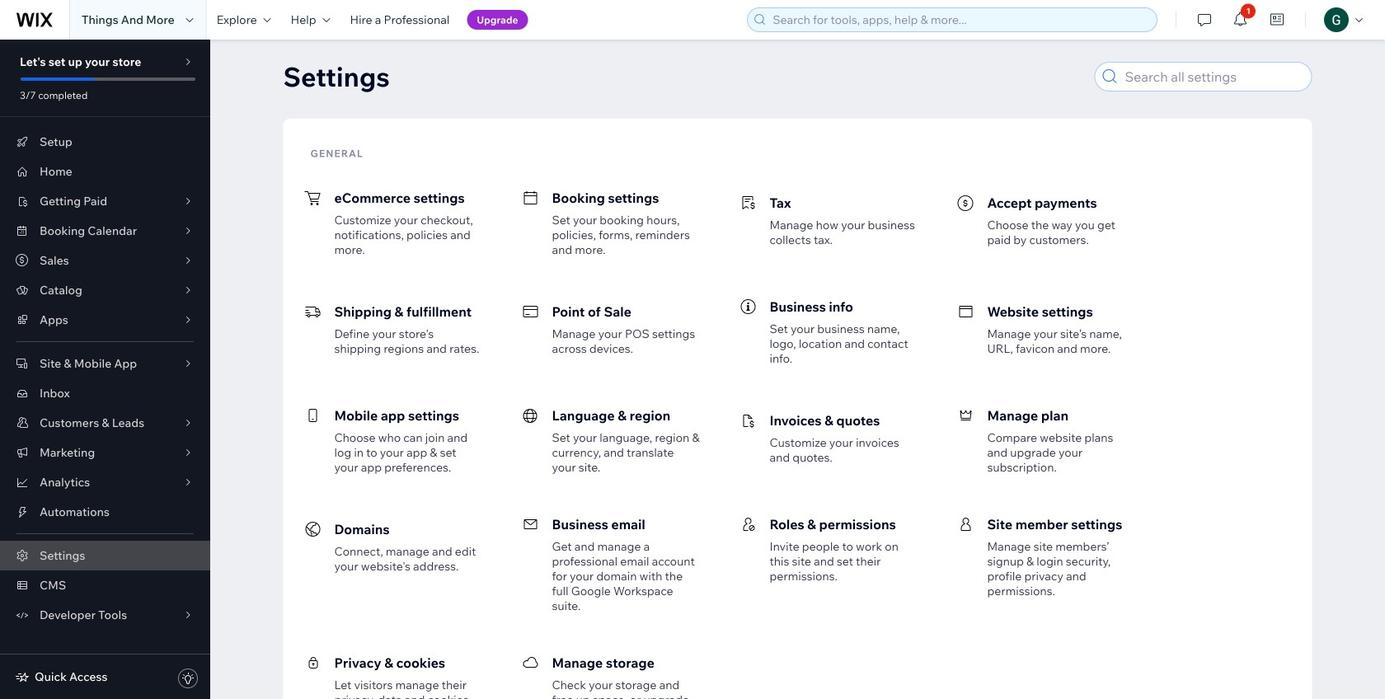 Task type: describe. For each thing, give the bounding box(es) containing it.
Search all settings field
[[1120, 63, 1306, 91]]

sidebar element
[[0, 40, 210, 699]]

general-section element
[[298, 163, 1297, 699]]



Task type: vqa. For each thing, say whether or not it's contained in the screenshot.
checkbox
no



Task type: locate. For each thing, give the bounding box(es) containing it.
Search for tools, apps, help & more... field
[[768, 8, 1152, 31]]



